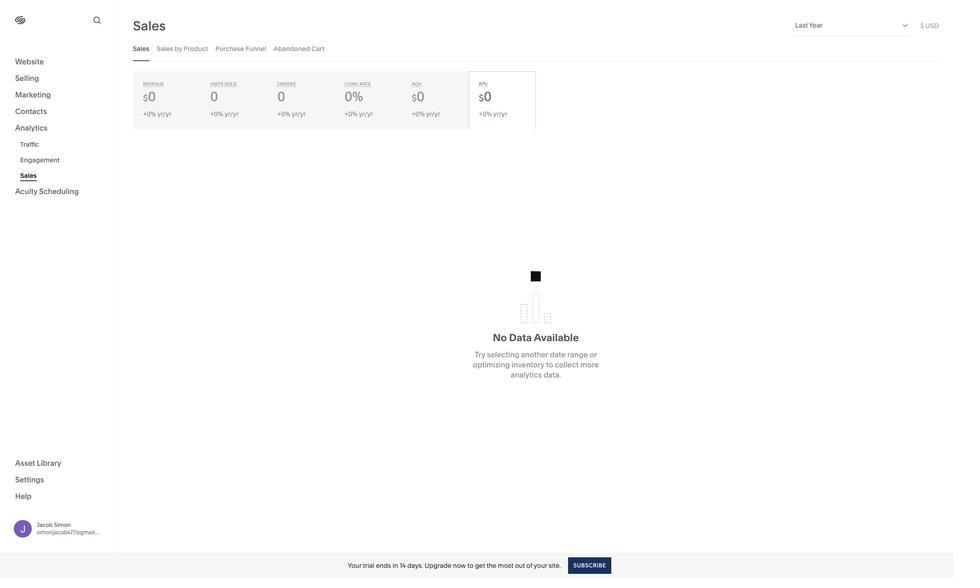 Task type: vqa. For each thing, say whether or not it's contained in the screenshot.
TRAFFIC SOURCES button
no



Task type: locate. For each thing, give the bounding box(es) containing it.
cart
[[312, 44, 325, 53]]

$ 0 down aov
[[412, 89, 425, 104]]

0 down rpv
[[484, 89, 492, 104]]

product
[[184, 44, 208, 53]]

0% inside the conv. rate 0%
[[345, 89, 363, 104]]

orders 0 0% yr/yr
[[278, 81, 306, 118]]

yr/yr
[[158, 110, 172, 118], [225, 110, 239, 118], [292, 110, 306, 118], [359, 110, 373, 118], [426, 110, 440, 118], [494, 110, 508, 118]]

help
[[15, 492, 32, 501]]

4 yr/yr from the left
[[359, 110, 373, 118]]

2 yr/yr from the left
[[225, 110, 239, 118]]

yr/yr inside 'units sold 0 0% yr/yr'
[[225, 110, 239, 118]]

inventory
[[512, 360, 545, 370]]

3 yr/yr from the left
[[292, 110, 306, 118]]

selecting
[[487, 350, 520, 359]]

3 0% yr/yr from the left
[[416, 110, 440, 118]]

selling
[[15, 74, 39, 83]]

help link
[[15, 491, 32, 501]]

to inside try selecting another date range or optimizing inventory to collect more analytics data.
[[546, 360, 553, 370]]

to up data.
[[546, 360, 553, 370]]

your trial ends in 14 days. upgrade now to get the most out of your site.
[[348, 562, 561, 570]]

$ down revenue
[[143, 93, 148, 104]]

1 0% yr/yr from the left
[[147, 110, 172, 118]]

tab list
[[133, 36, 939, 61]]

to left get
[[468, 562, 474, 570]]

1 horizontal spatial to
[[546, 360, 553, 370]]

6 yr/yr from the left
[[494, 110, 508, 118]]

5 0 from the left
[[484, 89, 492, 104]]

orders
[[278, 81, 296, 87]]

0 for aov
[[417, 89, 425, 104]]

1 yr/yr from the left
[[158, 110, 172, 118]]

simonjacob477@gmail.com
[[37, 529, 108, 536]]

4 0 from the left
[[417, 89, 425, 104]]

0% down conv.
[[345, 89, 363, 104]]

5 yr/yr from the left
[[426, 110, 440, 118]]

yr/yr for conv. rate
[[359, 110, 373, 118]]

traffic link
[[20, 137, 107, 152]]

rpv
[[479, 81, 488, 87]]

0% yr/yr down rpv
[[483, 110, 508, 118]]

1 vertical spatial to
[[468, 562, 474, 570]]

0%
[[345, 89, 363, 104], [147, 110, 156, 118], [214, 110, 223, 118], [281, 110, 291, 118], [348, 110, 358, 118], [416, 110, 425, 118], [483, 110, 492, 118]]

tab list containing sales
[[133, 36, 939, 61]]

3 0 from the left
[[278, 89, 285, 104]]

conv.
[[345, 81, 359, 87]]

date
[[550, 350, 566, 359]]

acuity
[[15, 187, 37, 196]]

0 down orders
[[278, 89, 285, 104]]

0 vertical spatial to
[[546, 360, 553, 370]]

units
[[210, 81, 224, 87]]

0% yr/yr down aov
[[416, 110, 440, 118]]

$ down aov
[[412, 93, 417, 104]]

subscribe
[[574, 562, 606, 569]]

yr/yr for rpv
[[494, 110, 508, 118]]

$ for aov
[[412, 93, 417, 104]]

marketing
[[15, 90, 51, 99]]

0 horizontal spatial to
[[468, 562, 474, 570]]

simon
[[54, 522, 71, 529]]

0% yr/yr for revenue
[[147, 110, 172, 118]]

by
[[175, 44, 182, 53]]

$ down rpv
[[479, 93, 484, 104]]

1 0 from the left
[[148, 89, 156, 104]]

revenue
[[143, 81, 164, 87]]

try
[[475, 350, 485, 359]]

engagement link
[[20, 152, 107, 168]]

1 horizontal spatial $ 0
[[412, 89, 425, 104]]

sales inside button
[[157, 44, 173, 53]]

0
[[148, 89, 156, 104], [210, 89, 218, 104], [278, 89, 285, 104], [417, 89, 425, 104], [484, 89, 492, 104]]

$ 0
[[143, 89, 156, 104], [412, 89, 425, 104], [479, 89, 492, 104]]

0% yr/yr down revenue
[[147, 110, 172, 118]]

asset library
[[15, 459, 61, 468]]

more
[[581, 360, 599, 370]]

to for inventory
[[546, 360, 553, 370]]

0% down units
[[214, 110, 223, 118]]

days.
[[407, 562, 423, 570]]

$ usd
[[921, 21, 939, 30]]

0% down rpv
[[483, 110, 492, 118]]

2 0 from the left
[[210, 89, 218, 104]]

sales button
[[133, 36, 149, 61]]

collect
[[555, 360, 579, 370]]

0% down revenue
[[147, 110, 156, 118]]

settings
[[15, 475, 44, 484]]

yr/yr for aov
[[426, 110, 440, 118]]

0 for revenue
[[148, 89, 156, 104]]

another
[[521, 350, 548, 359]]

scheduling
[[39, 187, 79, 196]]

0% yr/yr
[[147, 110, 172, 118], [348, 110, 373, 118], [416, 110, 440, 118], [483, 110, 508, 118]]

1 $ 0 from the left
[[143, 89, 156, 104]]

0 horizontal spatial $ 0
[[143, 89, 156, 104]]

$
[[921, 21, 924, 30], [143, 93, 148, 104], [412, 93, 417, 104], [479, 93, 484, 104]]

0 down aov
[[417, 89, 425, 104]]

asset library link
[[15, 458, 102, 469]]

0% inside orders 0 0% yr/yr
[[281, 110, 291, 118]]

0% down orders
[[281, 110, 291, 118]]

3 $ 0 from the left
[[479, 89, 492, 104]]

$ 0 down rpv
[[479, 89, 492, 104]]

your
[[348, 562, 362, 570]]

2 $ 0 from the left
[[412, 89, 425, 104]]

0% yr/yr down the conv. rate 0%
[[348, 110, 373, 118]]

2 horizontal spatial $ 0
[[479, 89, 492, 104]]

0 inside 'units sold 0 0% yr/yr'
[[210, 89, 218, 104]]

$ 0 for rpv
[[479, 89, 492, 104]]

abandoned cart button
[[274, 36, 325, 61]]

subscribe button
[[569, 558, 612, 574]]

0 for rpv
[[484, 89, 492, 104]]

sales
[[133, 18, 166, 33], [133, 44, 149, 53], [157, 44, 173, 53], [20, 172, 37, 180]]

2 0% yr/yr from the left
[[348, 110, 373, 118]]

$ 0 for revenue
[[143, 89, 156, 104]]

0 down revenue
[[148, 89, 156, 104]]

0 down units
[[210, 89, 218, 104]]

4 0% yr/yr from the left
[[483, 110, 508, 118]]

yr/yr for revenue
[[158, 110, 172, 118]]

$ 0 down revenue
[[143, 89, 156, 104]]

engagement
[[20, 156, 60, 164]]

to
[[546, 360, 553, 370], [468, 562, 474, 570]]

units sold 0 0% yr/yr
[[210, 81, 239, 118]]



Task type: describe. For each thing, give the bounding box(es) containing it.
0% down the conv. rate 0%
[[348, 110, 358, 118]]

aov
[[412, 81, 422, 87]]

traffic
[[20, 140, 39, 149]]

get
[[475, 562, 485, 570]]

year
[[810, 21, 823, 29]]

no data available
[[493, 332, 579, 344]]

sales by product button
[[157, 36, 208, 61]]

analytics link
[[15, 123, 102, 134]]

abandoned
[[274, 44, 310, 53]]

last year button
[[796, 15, 911, 35]]

library
[[37, 459, 61, 468]]

upgrade
[[425, 562, 452, 570]]

most
[[498, 562, 514, 570]]

or
[[590, 350, 597, 359]]

sold
[[225, 81, 237, 87]]

of
[[527, 562, 533, 570]]

jacob
[[37, 522, 53, 529]]

jacob simon simonjacob477@gmail.com
[[37, 522, 108, 536]]

analytics
[[511, 371, 542, 380]]

rate
[[360, 81, 371, 87]]

acuity scheduling
[[15, 187, 79, 196]]

trial
[[363, 562, 375, 570]]

site.
[[549, 562, 561, 570]]

conv. rate 0%
[[345, 81, 371, 104]]

optimizing
[[473, 360, 510, 370]]

0% yr/yr for aov
[[416, 110, 440, 118]]

try selecting another date range or optimizing inventory to collect more analytics data.
[[473, 350, 599, 380]]

the
[[487, 562, 497, 570]]

contacts
[[15, 107, 47, 116]]

settings link
[[15, 475, 102, 486]]

$ left usd
[[921, 21, 924, 30]]

ends
[[376, 562, 391, 570]]

data.
[[544, 371, 561, 380]]

last year
[[796, 21, 823, 29]]

0% yr/yr for rpv
[[483, 110, 508, 118]]

selling link
[[15, 73, 102, 84]]

range
[[568, 350, 588, 359]]

website
[[15, 57, 44, 66]]

no
[[493, 332, 507, 344]]

$ 0 for aov
[[412, 89, 425, 104]]

contacts link
[[15, 106, 102, 117]]

website link
[[15, 57, 102, 68]]

0 inside orders 0 0% yr/yr
[[278, 89, 285, 104]]

sales link
[[20, 168, 107, 184]]

available
[[534, 332, 579, 344]]

yr/yr inside orders 0 0% yr/yr
[[292, 110, 306, 118]]

14
[[400, 562, 406, 570]]

out
[[515, 562, 525, 570]]

$ for rpv
[[479, 93, 484, 104]]

sales by product
[[157, 44, 208, 53]]

analytics
[[15, 123, 48, 133]]

now
[[453, 562, 466, 570]]

$ for revenue
[[143, 93, 148, 104]]

marketing link
[[15, 90, 102, 101]]

last
[[796, 21, 808, 29]]

usd
[[926, 21, 939, 30]]

abandoned cart
[[274, 44, 325, 53]]

funnel
[[246, 44, 266, 53]]

purchase funnel
[[215, 44, 266, 53]]

data
[[509, 332, 532, 344]]

your
[[534, 562, 547, 570]]

0% yr/yr for conv. rate
[[348, 110, 373, 118]]

to for now
[[468, 562, 474, 570]]

0% down aov
[[416, 110, 425, 118]]

0% inside 'units sold 0 0% yr/yr'
[[214, 110, 223, 118]]

in
[[393, 562, 398, 570]]

asset
[[15, 459, 35, 468]]

purchase funnel button
[[215, 36, 266, 61]]

acuity scheduling link
[[15, 186, 102, 197]]

purchase
[[215, 44, 244, 53]]



